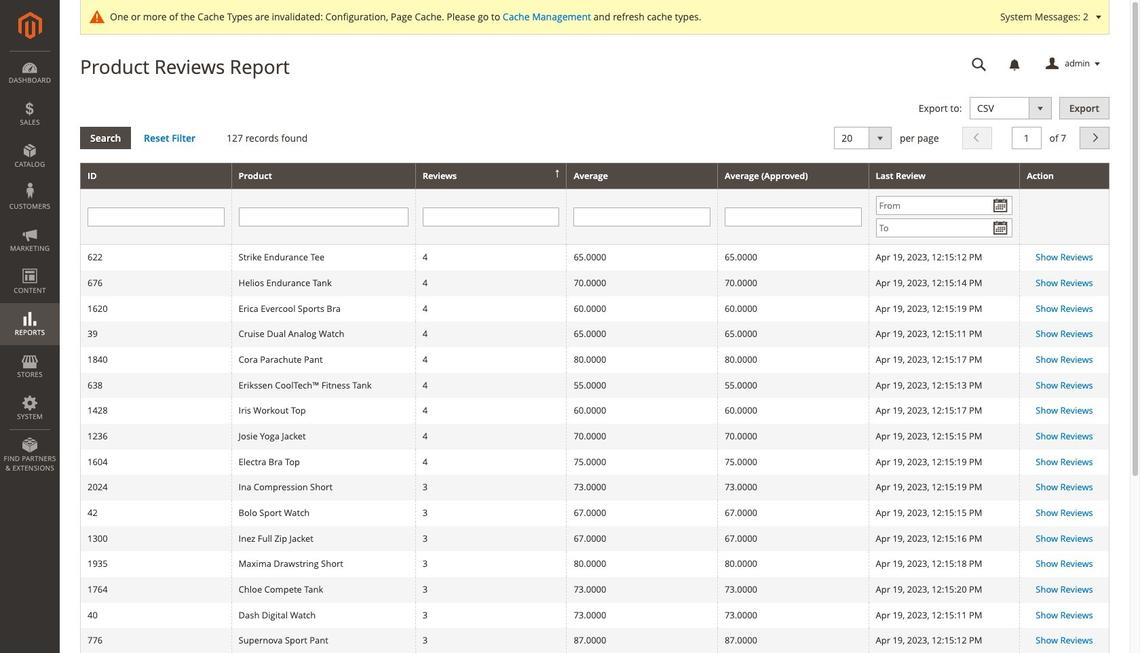 Task type: locate. For each thing, give the bounding box(es) containing it.
magento admin panel image
[[18, 12, 42, 39]]

None text field
[[1012, 127, 1042, 149], [423, 208, 560, 227], [1012, 127, 1042, 149], [423, 208, 560, 227]]

None text field
[[963, 52, 997, 76], [88, 208, 224, 227], [239, 208, 409, 227], [574, 208, 711, 227], [725, 208, 862, 227], [963, 52, 997, 76], [88, 208, 224, 227], [239, 208, 409, 227], [574, 208, 711, 227], [725, 208, 862, 227]]

menu bar
[[0, 51, 60, 480]]



Task type: describe. For each thing, give the bounding box(es) containing it.
To text field
[[876, 219, 1013, 238]]

From text field
[[876, 196, 1013, 215]]



